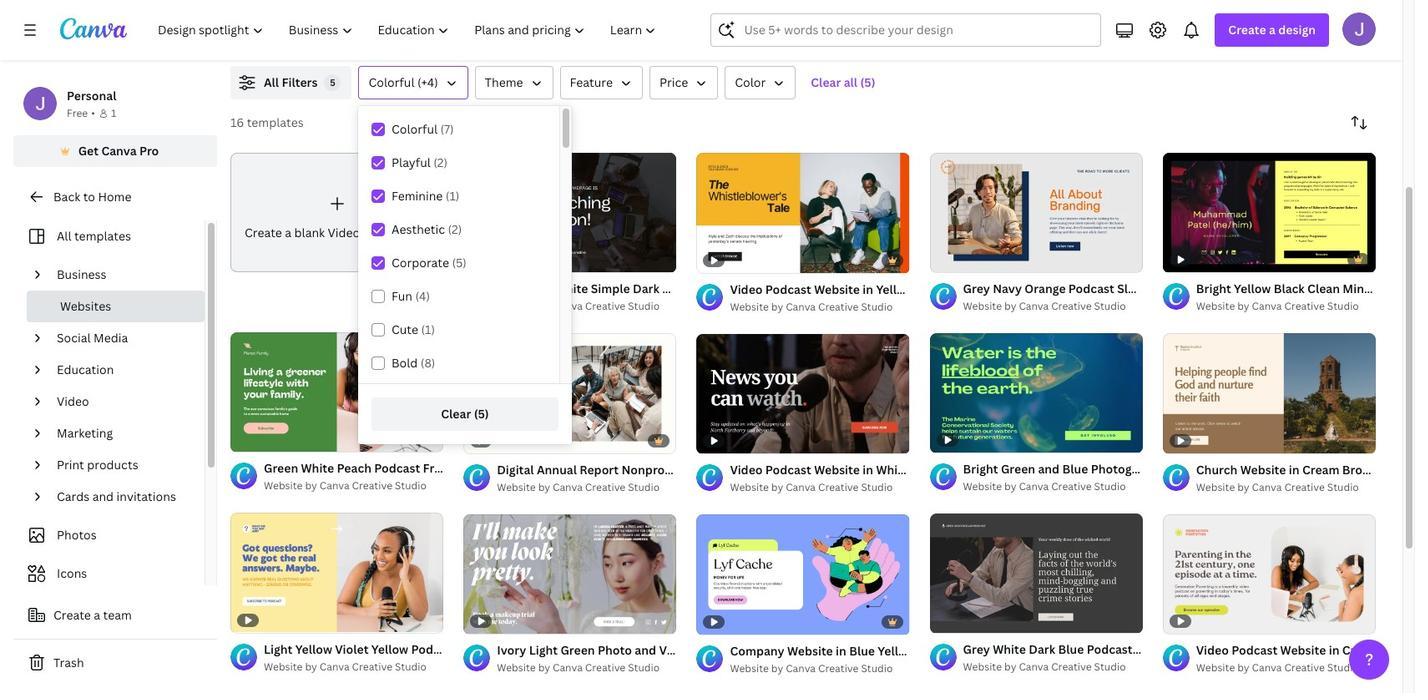 Task type: describe. For each thing, give the bounding box(es) containing it.
cards
[[57, 489, 90, 504]]

canva inside digital annual report nonprofit education website by canva creative studio
[[553, 480, 583, 494]]

clear (5)
[[441, 406, 489, 422]]

blank
[[294, 224, 325, 240]]

websites
[[60, 298, 111, 314]]

(5) for corporate (5)
[[452, 255, 467, 271]]

aesthetic
[[392, 221, 445, 237]]

1 of 7 for grey navy orange podcast sleek corporate video podcast website image
[[942, 252, 965, 265]]

social media
[[57, 330, 128, 346]]

church website in cream brown simple link
[[1197, 461, 1416, 479]]

team
[[103, 607, 132, 623]]

photos link
[[23, 519, 195, 551]]

canva inside church website in cream brown simple website by canva creative studio
[[1252, 480, 1282, 494]]

5 filter options selected element
[[324, 74, 341, 91]]

video link
[[50, 386, 195, 418]]

grey navy orange podcast sleek corporate video podcast website image
[[930, 153, 1143, 272]]

church website in cream brown simple website by canva creative studio
[[1197, 462, 1416, 494]]

back
[[53, 189, 80, 205]]

7 for first 1 of 7 link from the top of the page
[[960, 252, 965, 265]]

theme
[[485, 74, 523, 90]]

corporate (5)
[[392, 255, 467, 271]]

brown
[[1343, 462, 1379, 478]]

marketing inside black and white simple dark marketing site launch website website by canva creative studio
[[662, 281, 720, 297]]

bold
[[392, 355, 418, 371]]

price
[[660, 74, 688, 90]]

grey white dark blue podcast sleek corporate video podcast website image
[[930, 513, 1143, 633]]

simple inside church website in cream brown simple website by canva creative studio
[[1382, 462, 1416, 478]]

colorful for colorful (+4)
[[369, 74, 415, 90]]

print products
[[57, 457, 138, 473]]

fun (4)
[[392, 288, 430, 304]]

clear all (5)
[[811, 74, 876, 90]]

create a blank video podcast website
[[245, 224, 457, 240]]

home
[[98, 189, 132, 205]]

to
[[83, 189, 95, 205]]

cream
[[1303, 462, 1340, 478]]

create a team button
[[13, 599, 217, 632]]

Search search field
[[745, 14, 1091, 46]]

colorful (+4) button
[[359, 66, 468, 99]]

social media link
[[50, 322, 195, 354]]

clear (5) button
[[372, 398, 559, 431]]

1 of 6
[[242, 432, 267, 445]]

black and white simple dark marketing site launch website link
[[497, 280, 838, 298]]

cards and invitations link
[[50, 481, 195, 513]]

digital annual report nonprofit education link
[[497, 461, 738, 479]]

feminine (1)
[[392, 188, 460, 204]]

create a blank video podcast website link
[[231, 153, 457, 273]]

by inside black and white simple dark marketing site launch website website by canva creative studio
[[538, 299, 550, 313]]

create for create a blank video podcast website
[[245, 224, 282, 240]]

Sort by button
[[1343, 106, 1376, 139]]

(+4)
[[418, 74, 438, 90]]

1 for 'grey white dark blue podcast sleek corporate video podcast website' image
[[942, 613, 947, 626]]

get canva pro
[[78, 143, 159, 159]]

fun
[[392, 288, 413, 304]]

16
[[231, 114, 244, 130]]

templates for all templates
[[74, 228, 131, 244]]

1 of 7 for 'grey white dark blue podcast sleek corporate video podcast website' image
[[942, 613, 965, 626]]

marketing link
[[50, 418, 195, 449]]

2 1 of 7 link from the top
[[930, 513, 1143, 633]]

icons link
[[23, 558, 195, 590]]

all
[[844, 74, 858, 90]]

icons
[[57, 565, 87, 581]]

black and white simple dark marketing site launch website website by canva creative studio
[[497, 281, 838, 313]]

business link
[[50, 259, 195, 291]]

social
[[57, 330, 91, 346]]

1 of 6 link
[[231, 333, 444, 452]]

top level navigation element
[[147, 13, 671, 47]]

(2) for playful (2)
[[434, 155, 448, 170]]

of for 2nd 1 of 7 link from the top
[[949, 613, 958, 626]]

of for first 1 of 7 link from the top of the page
[[949, 252, 958, 265]]

(7)
[[441, 121, 454, 137]]

cute
[[392, 322, 418, 337]]

cards and invitations
[[57, 489, 176, 504]]

5
[[330, 76, 336, 89]]

simple inside black and white simple dark marketing site launch website website by canva creative studio
[[591, 281, 630, 297]]

canva inside black and white simple dark marketing site launch website website by canva creative studio
[[553, 299, 583, 313]]

create a blank video podcast website element
[[231, 153, 457, 273]]

1 vertical spatial video
[[57, 393, 89, 409]]

all templates
[[57, 228, 131, 244]]

1 for grey navy orange podcast sleek corporate video podcast website image
[[942, 252, 947, 265]]

products
[[87, 457, 138, 473]]

corporate
[[392, 255, 449, 271]]

launch
[[747, 281, 789, 297]]

trash
[[53, 655, 84, 671]]

digital
[[497, 462, 534, 478]]

colorful for colorful (7)
[[392, 121, 438, 137]]

free
[[67, 106, 88, 120]]

theme button
[[475, 66, 553, 99]]

templates for 16 templates
[[247, 114, 304, 130]]

0 horizontal spatial marketing
[[57, 425, 113, 441]]

of for 1 of 6 link
[[249, 432, 259, 445]]

feminine
[[392, 188, 443, 204]]

•
[[91, 106, 95, 120]]

education link
[[50, 354, 195, 386]]

colorful (7)
[[392, 121, 454, 137]]

filters
[[282, 74, 318, 90]]

nonprofit
[[622, 462, 677, 478]]

trash link
[[13, 646, 217, 680]]

back to home
[[53, 189, 132, 205]]

annual
[[537, 462, 577, 478]]

(1) for feminine (1)
[[446, 188, 460, 204]]



Task type: vqa. For each thing, say whether or not it's contained in the screenshot.


Task type: locate. For each thing, give the bounding box(es) containing it.
a inside "link"
[[285, 224, 292, 240]]

clear all (5) button
[[803, 66, 884, 99]]

1 horizontal spatial all
[[264, 74, 279, 90]]

0 vertical spatial 1 of 7 link
[[930, 153, 1143, 272]]

(1)
[[446, 188, 460, 204], [421, 322, 435, 337]]

2 vertical spatial (5)
[[474, 406, 489, 422]]

7
[[960, 252, 965, 265], [960, 613, 965, 626]]

studio inside church website in cream brown simple website by canva creative studio
[[1328, 480, 1359, 494]]

0 vertical spatial 1 of 7
[[942, 252, 965, 265]]

1 vertical spatial (5)
[[452, 255, 467, 271]]

1 horizontal spatial (1)
[[446, 188, 460, 204]]

0 vertical spatial marketing
[[662, 281, 720, 297]]

1 vertical spatial simple
[[1382, 462, 1416, 478]]

2 horizontal spatial a
[[1270, 22, 1276, 38]]

0 vertical spatial of
[[949, 252, 958, 265]]

2 horizontal spatial (5)
[[861, 74, 876, 90]]

back to home link
[[13, 180, 217, 214]]

clear inside button
[[441, 406, 471, 422]]

colorful left (7)
[[392, 121, 438, 137]]

get
[[78, 143, 99, 159]]

playful (2)
[[392, 155, 448, 170]]

simple left dark
[[591, 281, 630, 297]]

0 vertical spatial (2)
[[434, 155, 448, 170]]

feature button
[[560, 66, 643, 99]]

1 vertical spatial templates
[[74, 228, 131, 244]]

invitations
[[117, 489, 176, 504]]

church
[[1197, 462, 1238, 478]]

a for team
[[94, 607, 100, 623]]

website by canva creative studio
[[963, 299, 1126, 313], [1197, 299, 1359, 313], [730, 299, 893, 314], [264, 479, 427, 493], [963, 479, 1126, 494], [730, 480, 893, 495], [264, 659, 427, 674], [963, 660, 1126, 674], [497, 661, 660, 675], [1197, 661, 1359, 675], [730, 661, 893, 675]]

1 horizontal spatial video
[[328, 224, 360, 240]]

1 1 of 7 from the top
[[942, 252, 965, 265]]

simple right brown
[[1382, 462, 1416, 478]]

16 templates
[[231, 114, 304, 130]]

playful
[[392, 155, 431, 170]]

templates right 16 at the left top of page
[[247, 114, 304, 130]]

2 vertical spatial create
[[53, 607, 91, 623]]

(2) right playful
[[434, 155, 448, 170]]

0 vertical spatial all
[[264, 74, 279, 90]]

1 vertical spatial 1 of 7 link
[[930, 513, 1143, 633]]

a for blank
[[285, 224, 292, 240]]

0 vertical spatial and
[[531, 281, 552, 297]]

all left filters
[[264, 74, 279, 90]]

podcast
[[363, 224, 409, 240]]

1 vertical spatial colorful
[[392, 121, 438, 137]]

and inside black and white simple dark marketing site launch website website by canva creative studio
[[531, 281, 552, 297]]

studio inside black and white simple dark marketing site launch website website by canva creative studio
[[628, 299, 660, 313]]

2 vertical spatial a
[[94, 607, 100, 623]]

print
[[57, 457, 84, 473]]

0 vertical spatial simple
[[591, 281, 630, 297]]

1 of 7
[[942, 252, 965, 265], [942, 613, 965, 626]]

(1) right feminine
[[446, 188, 460, 204]]

education inside digital annual report nonprofit education website by canva creative studio
[[680, 462, 738, 478]]

clear
[[811, 74, 841, 90], [441, 406, 471, 422]]

0 horizontal spatial (1)
[[421, 322, 435, 337]]

(2)
[[434, 155, 448, 170], [448, 221, 462, 237]]

creative inside black and white simple dark marketing site launch website website by canva creative studio
[[585, 299, 626, 313]]

1 vertical spatial education
[[680, 462, 738, 478]]

(2) right aesthetic
[[448, 221, 462, 237]]

0 vertical spatial video
[[328, 224, 360, 240]]

colorful left (+4)
[[369, 74, 415, 90]]

marketing left "site"
[[662, 281, 720, 297]]

create a team
[[53, 607, 132, 623]]

education right nonprofit
[[680, 462, 738, 478]]

1 horizontal spatial create
[[245, 224, 282, 240]]

0 horizontal spatial a
[[94, 607, 100, 623]]

0 horizontal spatial video
[[57, 393, 89, 409]]

all filters
[[264, 74, 318, 90]]

jacob simon image
[[1343, 13, 1376, 46]]

video podcast website templates image
[[1020, 0, 1376, 46], [1020, 0, 1376, 46]]

education down 'social media'
[[57, 362, 114, 378]]

(1) right cute
[[421, 322, 435, 337]]

pro
[[139, 143, 159, 159]]

a left blank
[[285, 224, 292, 240]]

and for cards
[[92, 489, 114, 504]]

free •
[[67, 106, 95, 120]]

templates down back to home
[[74, 228, 131, 244]]

a left team
[[94, 607, 100, 623]]

design
[[1279, 22, 1316, 38]]

create
[[1229, 22, 1267, 38], [245, 224, 282, 240], [53, 607, 91, 623]]

color button
[[725, 66, 796, 99]]

green white peach podcast fresh and friendly video podcast website image
[[231, 333, 444, 452]]

website inside digital annual report nonprofit education website by canva creative studio
[[497, 480, 536, 494]]

education inside education link
[[57, 362, 114, 378]]

1 horizontal spatial (5)
[[474, 406, 489, 422]]

video
[[328, 224, 360, 240], [57, 393, 89, 409]]

bold (8)
[[392, 355, 435, 371]]

0 horizontal spatial create
[[53, 607, 91, 623]]

website inside "link"
[[411, 224, 457, 240]]

video inside "link"
[[328, 224, 360, 240]]

1 vertical spatial 1 of 7
[[942, 613, 965, 626]]

colorful inside button
[[369, 74, 415, 90]]

all down back
[[57, 228, 71, 244]]

0 horizontal spatial clear
[[441, 406, 471, 422]]

by
[[1005, 299, 1017, 313], [538, 299, 550, 313], [1238, 299, 1250, 313], [772, 299, 784, 314], [305, 479, 317, 493], [1005, 479, 1017, 494], [538, 480, 550, 494], [1238, 480, 1250, 494], [772, 480, 784, 495], [305, 659, 317, 674], [1005, 660, 1017, 674], [538, 661, 550, 675], [1238, 661, 1250, 675], [772, 661, 784, 675]]

digital annual report nonprofit education website by canva creative studio
[[497, 462, 738, 494]]

by inside digital annual report nonprofit education website by canva creative studio
[[538, 480, 550, 494]]

1 horizontal spatial templates
[[247, 114, 304, 130]]

media
[[94, 330, 128, 346]]

1 for green white peach podcast fresh and friendly video podcast website "image"
[[242, 432, 247, 445]]

1 horizontal spatial a
[[285, 224, 292, 240]]

clear for clear (5)
[[441, 406, 471, 422]]

(1) for cute (1)
[[421, 322, 435, 337]]

1 horizontal spatial education
[[680, 462, 738, 478]]

white
[[555, 281, 588, 297]]

0 vertical spatial colorful
[[369, 74, 415, 90]]

colorful (+4)
[[369, 74, 438, 90]]

0 horizontal spatial templates
[[74, 228, 131, 244]]

color
[[735, 74, 766, 90]]

(8)
[[421, 355, 435, 371]]

1 1 of 7 link from the top
[[930, 153, 1143, 272]]

create left blank
[[245, 224, 282, 240]]

and
[[531, 281, 552, 297], [92, 489, 114, 504]]

(4)
[[415, 288, 430, 304]]

in
[[1289, 462, 1300, 478]]

0 vertical spatial education
[[57, 362, 114, 378]]

1 vertical spatial a
[[285, 224, 292, 240]]

(5) for clear (5)
[[474, 406, 489, 422]]

0 horizontal spatial education
[[57, 362, 114, 378]]

all for all filters
[[264, 74, 279, 90]]

2 vertical spatial of
[[949, 613, 958, 626]]

1 horizontal spatial clear
[[811, 74, 841, 90]]

get canva pro button
[[13, 135, 217, 167]]

0 vertical spatial 7
[[960, 252, 965, 265]]

create for create a team
[[53, 607, 91, 623]]

1 of 7 link
[[930, 153, 1143, 272], [930, 513, 1143, 633]]

create inside button
[[53, 607, 91, 623]]

1 vertical spatial (1)
[[421, 322, 435, 337]]

0 vertical spatial a
[[1270, 22, 1276, 38]]

1 vertical spatial all
[[57, 228, 71, 244]]

black
[[497, 281, 528, 297]]

1 horizontal spatial and
[[531, 281, 552, 297]]

create inside "link"
[[245, 224, 282, 240]]

a left design
[[1270, 22, 1276, 38]]

cute (1)
[[392, 322, 435, 337]]

create left design
[[1229, 22, 1267, 38]]

business
[[57, 266, 107, 282]]

a for design
[[1270, 22, 1276, 38]]

site
[[722, 281, 745, 297]]

0 vertical spatial clear
[[811, 74, 841, 90]]

website
[[411, 224, 457, 240], [792, 281, 838, 297], [963, 299, 1002, 313], [497, 299, 536, 313], [1197, 299, 1235, 313], [730, 299, 769, 314], [1241, 462, 1287, 478], [264, 479, 303, 493], [963, 479, 1002, 494], [497, 480, 536, 494], [1197, 480, 1235, 494], [730, 480, 769, 495], [264, 659, 303, 674], [963, 660, 1002, 674], [497, 661, 536, 675], [1197, 661, 1235, 675], [730, 661, 769, 675]]

0 vertical spatial (5)
[[861, 74, 876, 90]]

0 horizontal spatial (5)
[[452, 255, 467, 271]]

studio inside digital annual report nonprofit education website by canva creative studio
[[628, 480, 660, 494]]

a inside dropdown button
[[1270, 22, 1276, 38]]

feature
[[570, 74, 613, 90]]

0 horizontal spatial all
[[57, 228, 71, 244]]

a
[[1270, 22, 1276, 38], [285, 224, 292, 240], [94, 607, 100, 623]]

clear for clear all (5)
[[811, 74, 841, 90]]

1 vertical spatial marketing
[[57, 425, 113, 441]]

canva inside 'button'
[[101, 143, 137, 159]]

dark
[[633, 281, 660, 297]]

2 7 from the top
[[960, 613, 965, 626]]

video down education link
[[57, 393, 89, 409]]

create down icons
[[53, 607, 91, 623]]

print products link
[[50, 449, 195, 481]]

a inside button
[[94, 607, 100, 623]]

creative inside church website in cream brown simple website by canva creative studio
[[1285, 480, 1325, 494]]

0 horizontal spatial and
[[92, 489, 114, 504]]

all templates link
[[23, 220, 195, 252]]

1 vertical spatial 7
[[960, 613, 965, 626]]

create inside dropdown button
[[1229, 22, 1267, 38]]

price button
[[650, 66, 718, 99]]

None search field
[[711, 13, 1102, 47]]

0 vertical spatial templates
[[247, 114, 304, 130]]

(5) inside button
[[861, 74, 876, 90]]

0 horizontal spatial simple
[[591, 281, 630, 297]]

clear inside button
[[811, 74, 841, 90]]

aesthetic (2)
[[392, 221, 462, 237]]

and right the 'black'
[[531, 281, 552, 297]]

video right blank
[[328, 224, 360, 240]]

1 vertical spatial clear
[[441, 406, 471, 422]]

all for all templates
[[57, 228, 71, 244]]

(2) for aesthetic (2)
[[448, 221, 462, 237]]

by inside church website in cream brown simple website by canva creative studio
[[1238, 480, 1250, 494]]

and for black
[[531, 281, 552, 297]]

all
[[264, 74, 279, 90], [57, 228, 71, 244]]

1 vertical spatial of
[[249, 432, 259, 445]]

website by canva creative studio link
[[963, 298, 1143, 315], [497, 298, 677, 315], [1197, 298, 1376, 315], [730, 299, 910, 315], [264, 478, 444, 495], [963, 479, 1143, 495], [497, 479, 677, 496], [1197, 479, 1376, 496], [730, 479, 910, 496], [264, 659, 444, 675], [963, 659, 1143, 676], [497, 660, 677, 676], [1197, 660, 1376, 677], [730, 660, 910, 677]]

1 vertical spatial and
[[92, 489, 114, 504]]

create a design
[[1229, 22, 1316, 38]]

1 horizontal spatial marketing
[[662, 281, 720, 297]]

1 vertical spatial (2)
[[448, 221, 462, 237]]

creative inside digital annual report nonprofit education website by canva creative studio
[[585, 480, 626, 494]]

marketing up print products
[[57, 425, 113, 441]]

0 vertical spatial create
[[1229, 22, 1267, 38]]

1 horizontal spatial simple
[[1382, 462, 1416, 478]]

simple
[[591, 281, 630, 297], [1382, 462, 1416, 478]]

personal
[[67, 88, 116, 104]]

and right cards
[[92, 489, 114, 504]]

1 vertical spatial create
[[245, 224, 282, 240]]

2 horizontal spatial create
[[1229, 22, 1267, 38]]

create for create a design
[[1229, 22, 1267, 38]]

7 for 2nd 1 of 7 link from the top
[[960, 613, 965, 626]]

6
[[261, 432, 267, 445]]

2 1 of 7 from the top
[[942, 613, 965, 626]]

(5) inside button
[[474, 406, 489, 422]]

0 vertical spatial (1)
[[446, 188, 460, 204]]

1 7 from the top
[[960, 252, 965, 265]]

1
[[111, 106, 116, 120], [942, 252, 947, 265], [242, 432, 247, 445], [942, 613, 947, 626]]



